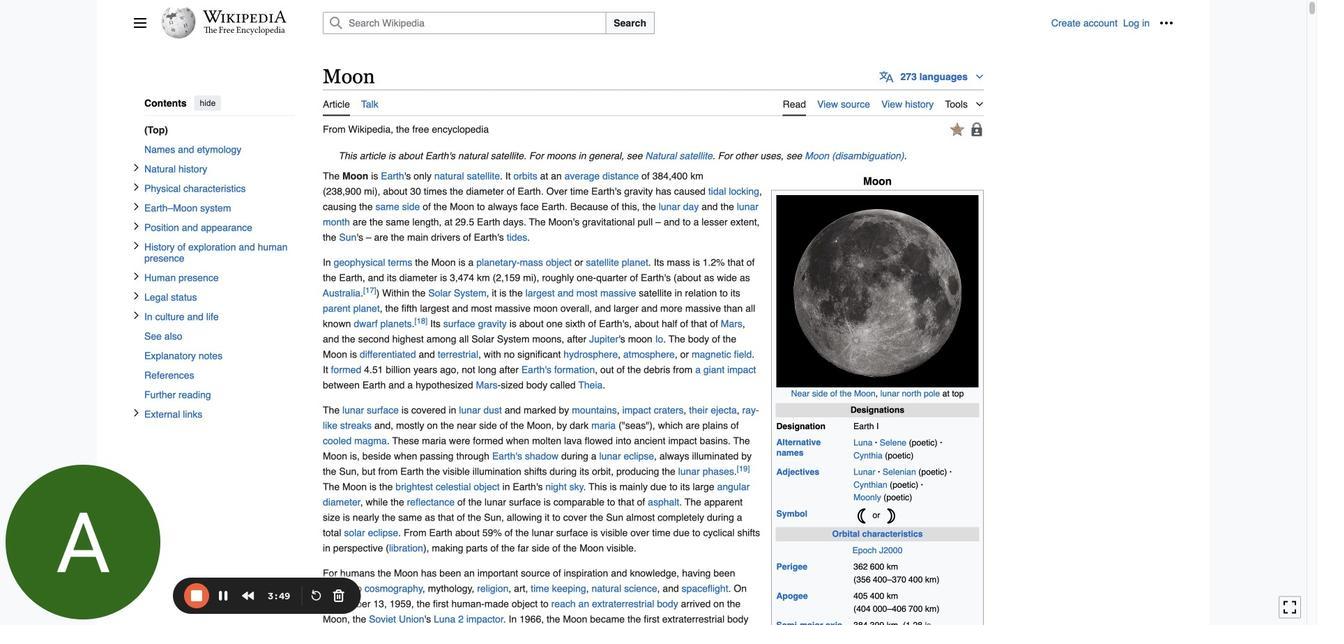 Task type: vqa. For each thing, say whether or not it's contained in the screenshot.
'1'
no



Task type: describe. For each thing, give the bounding box(es) containing it.
☾ image
[[854, 508, 871, 525]]

language progressive image
[[880, 70, 894, 84]]

Search Wikipedia search field
[[323, 12, 606, 34]]

4 x small image from the top
[[132, 409, 140, 417]]

2 x small image from the top
[[132, 183, 140, 191]]

log in and more options image
[[1160, 16, 1174, 30]]

full moon in the darkness of the night sky. it is patterned with a mix of light-tone regions and darker, irregular blotches, and scattered with varied circles surrounded by out-thrown rays of bright ejecta: impact craters. image
[[777, 195, 979, 388]]

1 x small image from the top
[[132, 203, 140, 211]]

page semi-protected image
[[970, 122, 984, 136]]

☽ image
[[883, 508, 900, 525]]



Task type: locate. For each thing, give the bounding box(es) containing it.
4 x small image from the top
[[132, 292, 140, 300]]

personal tools navigation
[[1052, 12, 1178, 34]]

2 x small image from the top
[[132, 222, 140, 230]]

1 x small image from the top
[[132, 164, 140, 172]]

menu image
[[133, 16, 147, 30]]

main content
[[317, 63, 1174, 626]]

x small image
[[132, 164, 140, 172], [132, 183, 140, 191], [132, 272, 140, 281], [132, 292, 140, 300], [132, 311, 140, 320]]

None search field
[[306, 12, 1052, 34]]

x small image
[[132, 203, 140, 211], [132, 222, 140, 230], [132, 242, 140, 250], [132, 409, 140, 417]]

3 x small image from the top
[[132, 272, 140, 281]]

3 x small image from the top
[[132, 242, 140, 250]]

5 x small image from the top
[[132, 311, 140, 320]]

fullscreen image
[[1284, 601, 1298, 615]]

wikipedia image
[[203, 10, 287, 23]]

the free encyclopedia image
[[204, 27, 286, 36]]

note
[[323, 148, 984, 164]]

featured article image
[[951, 123, 965, 136]]



